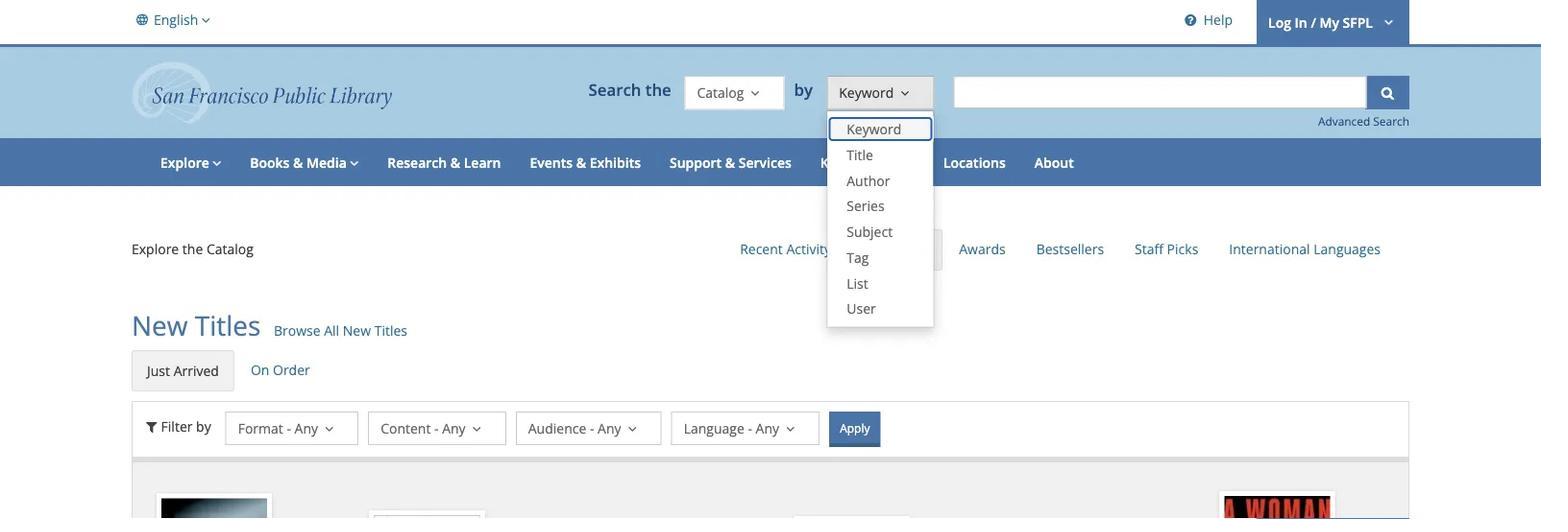 Task type: describe. For each thing, give the bounding box(es) containing it.
audience - any button
[[516, 412, 662, 446]]

filter by
[[161, 417, 211, 436]]

language
[[684, 419, 744, 438]]

events & exhibits
[[530, 153, 641, 172]]

support
[[670, 153, 722, 172]]

recent activity link
[[726, 230, 846, 269]]

order
[[273, 361, 310, 379]]

international
[[1229, 240, 1310, 259]]

bestsellers
[[1036, 240, 1104, 259]]

staff
[[1135, 240, 1164, 259]]

keyword title author series subject tag list user
[[847, 120, 902, 318]]

language - any
[[684, 419, 779, 438]]

advanced search link
[[1318, 114, 1410, 129]]

audience - any
[[528, 419, 621, 438]]

search image
[[1378, 83, 1397, 102]]

on order link
[[236, 351, 325, 390]]

& for events
[[576, 153, 586, 172]]

keyword button
[[827, 76, 934, 110]]

worm image
[[374, 516, 480, 520]]

awards
[[959, 240, 1006, 259]]

content - any
[[381, 419, 466, 438]]

content
[[381, 419, 431, 438]]

support & services
[[670, 153, 792, 172]]

just
[[147, 362, 170, 380]]

languages
[[1314, 240, 1381, 259]]

any for language - any
[[756, 419, 779, 438]]

a light in the dark image
[[161, 499, 267, 520]]

support & services link
[[655, 138, 806, 187]]

new titles inside 'link'
[[863, 241, 927, 260]]

subject link
[[828, 219, 933, 245]]

author
[[847, 171, 890, 190]]

events
[[530, 153, 573, 172]]

list
[[847, 274, 868, 293]]

0 horizontal spatial catalog
[[207, 240, 254, 258]]

title
[[847, 146, 873, 164]]

any for content - any
[[442, 419, 466, 438]]

arrived
[[174, 362, 219, 380]]

help link
[[1177, 0, 1238, 44]]

search the
[[589, 79, 671, 101]]

advanced
[[1318, 114, 1370, 129]]

san francisco public library image
[[132, 62, 392, 124]]

recent
[[740, 240, 783, 259]]

user link
[[828, 297, 933, 322]]

catalog inside dropdown button
[[697, 83, 744, 102]]

list link
[[828, 271, 933, 297]]

teens
[[876, 153, 915, 172]]

tag
[[847, 249, 869, 267]]

/
[[1311, 13, 1316, 32]]

format - any button
[[225, 412, 359, 446]]

user
[[847, 300, 876, 318]]

format - any
[[238, 419, 318, 438]]

all
[[324, 322, 339, 340]]

title link
[[828, 142, 933, 168]]

explore link
[[146, 138, 236, 187]]

staff picks
[[1135, 240, 1198, 259]]

research
[[387, 153, 447, 172]]

new inside 'link'
[[863, 241, 891, 260]]

help
[[1204, 10, 1233, 28]]

1 horizontal spatial titles
[[374, 322, 407, 340]]

0 horizontal spatial new titles
[[132, 308, 261, 344]]

series link
[[828, 194, 933, 219]]

apply
[[840, 421, 870, 437]]

english
[[154, 10, 198, 28]]

titles inside 'link'
[[894, 241, 927, 260]]

advanced search
[[1318, 114, 1410, 129]]

language - any button
[[671, 412, 820, 446]]

& for support
[[725, 153, 735, 172]]

bestsellers link
[[1022, 230, 1119, 269]]

help circled image
[[1181, 10, 1200, 28]]

explore the catalog
[[132, 240, 254, 258]]

activity
[[786, 240, 831, 259]]

audience
[[528, 419, 586, 438]]



Task type: locate. For each thing, give the bounding box(es) containing it.
- right content
[[434, 419, 439, 438]]

by
[[794, 79, 817, 101], [196, 417, 211, 436]]

titles right all
[[374, 322, 407, 340]]

new down subject
[[863, 241, 891, 260]]

1 horizontal spatial arrow image
[[347, 153, 359, 172]]

arrow image inside books & media link
[[347, 153, 359, 172]]

browse all new titles
[[274, 322, 407, 340]]

- for content
[[434, 419, 439, 438]]

browse all new titles link
[[274, 321, 407, 341]]

the for search
[[645, 79, 671, 101]]

- for audience
[[590, 419, 594, 438]]

-
[[287, 419, 291, 438], [434, 419, 439, 438], [590, 419, 594, 438], [748, 419, 752, 438]]

0 vertical spatial new titles
[[863, 241, 927, 260]]

new up just
[[132, 308, 188, 344]]

0 horizontal spatial titles
[[195, 308, 261, 344]]

filter image
[[142, 417, 161, 436]]

4 any from the left
[[756, 419, 779, 438]]

0 vertical spatial explore
[[160, 153, 209, 172]]

on
[[251, 361, 269, 379]]

sfpl
[[1343, 13, 1373, 32]]

new titles down subject
[[863, 241, 927, 260]]

keyword up keyword link
[[839, 83, 894, 102]]

2 horizontal spatial new
[[863, 241, 891, 260]]

recent activity
[[740, 240, 831, 259]]

& right support
[[725, 153, 735, 172]]

& right books
[[293, 153, 303, 172]]

a woman i know image
[[1225, 497, 1330, 520]]

2 any from the left
[[442, 419, 466, 438]]

0 horizontal spatial new
[[132, 308, 188, 344]]

catalog
[[697, 83, 744, 102], [207, 240, 254, 258]]

any right language
[[756, 419, 779, 438]]

new right all
[[343, 322, 371, 340]]

staff picks link
[[1120, 230, 1213, 269]]

0 horizontal spatial search
[[589, 79, 641, 101]]

international languages
[[1229, 240, 1381, 259]]

log
[[1268, 13, 1291, 32]]

arrow image right the sfpl
[[1376, 12, 1398, 30]]

tag link
[[828, 245, 933, 271]]

2 horizontal spatial titles
[[894, 241, 927, 260]]

the
[[645, 79, 671, 101], [182, 240, 203, 258]]

the for explore
[[182, 240, 203, 258]]

search down the search icon
[[1373, 114, 1410, 129]]

catalog up support & services link
[[697, 83, 744, 102]]

kids
[[820, 153, 848, 172]]

series
[[847, 197, 885, 215]]

0 vertical spatial catalog
[[697, 83, 744, 102]]

1 vertical spatial by
[[196, 417, 211, 436]]

any right content
[[442, 419, 466, 438]]

arrow image
[[198, 10, 210, 30]]

4 - from the left
[[748, 419, 752, 438]]

1 vertical spatial explore
[[132, 240, 179, 258]]

arrow image left research
[[347, 153, 359, 172]]

any for audience - any
[[598, 419, 621, 438]]

None search field
[[954, 76, 1367, 109]]

- for language
[[748, 419, 752, 438]]

my
[[1320, 13, 1339, 32]]

1 any from the left
[[295, 419, 318, 438]]

2 - from the left
[[434, 419, 439, 438]]

apply button
[[829, 412, 881, 448]]

0 vertical spatial search
[[589, 79, 641, 101]]

teens link
[[862, 138, 929, 187]]

- right audience
[[590, 419, 594, 438]]

events & exhibits link
[[515, 138, 655, 187]]

arrow image for log in / my sfpl
[[1376, 12, 1398, 30]]

arrow image for books & media
[[347, 153, 359, 172]]

search
[[589, 79, 641, 101], [1373, 114, 1410, 129]]

learn
[[464, 153, 501, 172]]

0 vertical spatial keyword
[[839, 83, 894, 102]]

3 - from the left
[[590, 419, 594, 438]]

keyword link
[[828, 116, 933, 142]]

new titles link
[[847, 230, 943, 271]]

filter
[[161, 417, 193, 436]]

international languages link
[[1215, 230, 1395, 269]]

content - any button
[[368, 412, 506, 446]]

explore left books
[[160, 153, 209, 172]]

1 & from the left
[[293, 153, 303, 172]]

- for format
[[287, 419, 291, 438]]

subject
[[847, 223, 893, 241]]

explore for explore the catalog
[[132, 240, 179, 258]]

- inside language - any dropdown button
[[748, 419, 752, 438]]

picks
[[1167, 240, 1198, 259]]

arrow image
[[1376, 12, 1398, 30], [209, 153, 221, 172], [347, 153, 359, 172]]

& right events
[[576, 153, 586, 172]]

1 - from the left
[[287, 419, 291, 438]]

books & media link
[[236, 138, 373, 187]]

about
[[1035, 153, 1074, 172]]

arrow image inside explore link
[[209, 153, 221, 172]]

any right audience
[[598, 419, 621, 438]]

log in / my sfpl link
[[1257, 0, 1410, 44]]

- inside the "audience - any" dropdown button
[[590, 419, 594, 438]]

1 horizontal spatial by
[[794, 79, 817, 101]]

titles up list link in the right of the page
[[894, 241, 927, 260]]

- inside format - any dropdown button
[[287, 419, 291, 438]]

1 horizontal spatial new titles
[[863, 241, 927, 260]]

keyword for keyword
[[839, 83, 894, 102]]

2 horizontal spatial arrow image
[[1376, 12, 1398, 30]]

by right filter
[[196, 417, 211, 436]]

arrow image inside log in / my sfpl link
[[1376, 12, 1398, 30]]

keyword inside dropdown button
[[839, 83, 894, 102]]

keyword
[[839, 83, 894, 102], [847, 120, 902, 138]]

& for research
[[450, 153, 460, 172]]

1 horizontal spatial catalog
[[697, 83, 744, 102]]

new titles up arrived
[[132, 308, 261, 344]]

0 horizontal spatial by
[[196, 417, 211, 436]]

about link
[[1020, 138, 1088, 187]]

just arrived link
[[132, 351, 234, 392]]

research & learn
[[387, 153, 501, 172]]

books
[[250, 153, 290, 172]]

any inside the "audience - any" dropdown button
[[598, 419, 621, 438]]

in
[[1295, 13, 1307, 32]]

1 vertical spatial new titles
[[132, 308, 261, 344]]

- right format at bottom
[[287, 419, 291, 438]]

arrow image for explore
[[209, 153, 221, 172]]

research & learn link
[[373, 138, 515, 187]]

any
[[295, 419, 318, 438], [442, 419, 466, 438], [598, 419, 621, 438], [756, 419, 779, 438]]

0 horizontal spatial the
[[182, 240, 203, 258]]

3 & from the left
[[576, 153, 586, 172]]

any right format at bottom
[[295, 419, 318, 438]]

any inside 'content - any' dropdown button
[[442, 419, 466, 438]]

& left the learn
[[450, 153, 460, 172]]

the left catalog dropdown button
[[645, 79, 671, 101]]

the down explore link
[[182, 240, 203, 258]]

3 any from the left
[[598, 419, 621, 438]]

any inside language - any dropdown button
[[756, 419, 779, 438]]

explore
[[160, 153, 209, 172], [132, 240, 179, 258]]

author link
[[828, 168, 933, 194]]

titles
[[894, 241, 927, 260], [195, 308, 261, 344], [374, 322, 407, 340]]

1 horizontal spatial new
[[343, 322, 371, 340]]

2 & from the left
[[450, 153, 460, 172]]

1 vertical spatial the
[[182, 240, 203, 258]]

exhibits
[[590, 153, 641, 172]]

english link
[[132, 0, 215, 39]]

explore for explore
[[160, 153, 209, 172]]

1 vertical spatial catalog
[[207, 240, 254, 258]]

0 vertical spatial by
[[794, 79, 817, 101]]

- right language
[[748, 419, 752, 438]]

media
[[307, 153, 347, 172]]

catalog button
[[684, 76, 784, 110]]

explore down explore link
[[132, 240, 179, 258]]

1 horizontal spatial the
[[645, 79, 671, 101]]

1 horizontal spatial search
[[1373, 114, 1410, 129]]

any for format - any
[[295, 419, 318, 438]]

awards link
[[945, 230, 1020, 269]]

&
[[293, 153, 303, 172], [450, 153, 460, 172], [576, 153, 586, 172], [725, 153, 735, 172]]

new titles
[[863, 241, 927, 260], [132, 308, 261, 344]]

& for books
[[293, 153, 303, 172]]

4 & from the left
[[725, 153, 735, 172]]

format
[[238, 419, 283, 438]]

just arrived
[[147, 362, 219, 380]]

catalog down explore link
[[207, 240, 254, 258]]

locations link
[[929, 138, 1020, 187]]

on order
[[251, 361, 310, 379]]

arrow image left books
[[209, 153, 221, 172]]

books & media
[[250, 153, 347, 172]]

titles up on
[[195, 308, 261, 344]]

keyword for keyword title author series subject tag list user
[[847, 120, 902, 138]]

1 vertical spatial keyword
[[847, 120, 902, 138]]

by right catalog dropdown button
[[794, 79, 817, 101]]

- inside 'content - any' dropdown button
[[434, 419, 439, 438]]

0 vertical spatial the
[[645, 79, 671, 101]]

0 horizontal spatial arrow image
[[209, 153, 221, 172]]

log in / my sfpl
[[1268, 13, 1373, 32]]

1 vertical spatial search
[[1373, 114, 1410, 129]]

search up exhibits
[[589, 79, 641, 101]]

keyword up 'title' link
[[847, 120, 902, 138]]

any inside format - any dropdown button
[[295, 419, 318, 438]]

locations
[[943, 153, 1006, 172]]

kids link
[[806, 138, 862, 187]]

browse
[[274, 322, 321, 340]]

services
[[739, 153, 792, 172]]



Task type: vqa. For each thing, say whether or not it's contained in the screenshot.
Search to the bottom
yes



